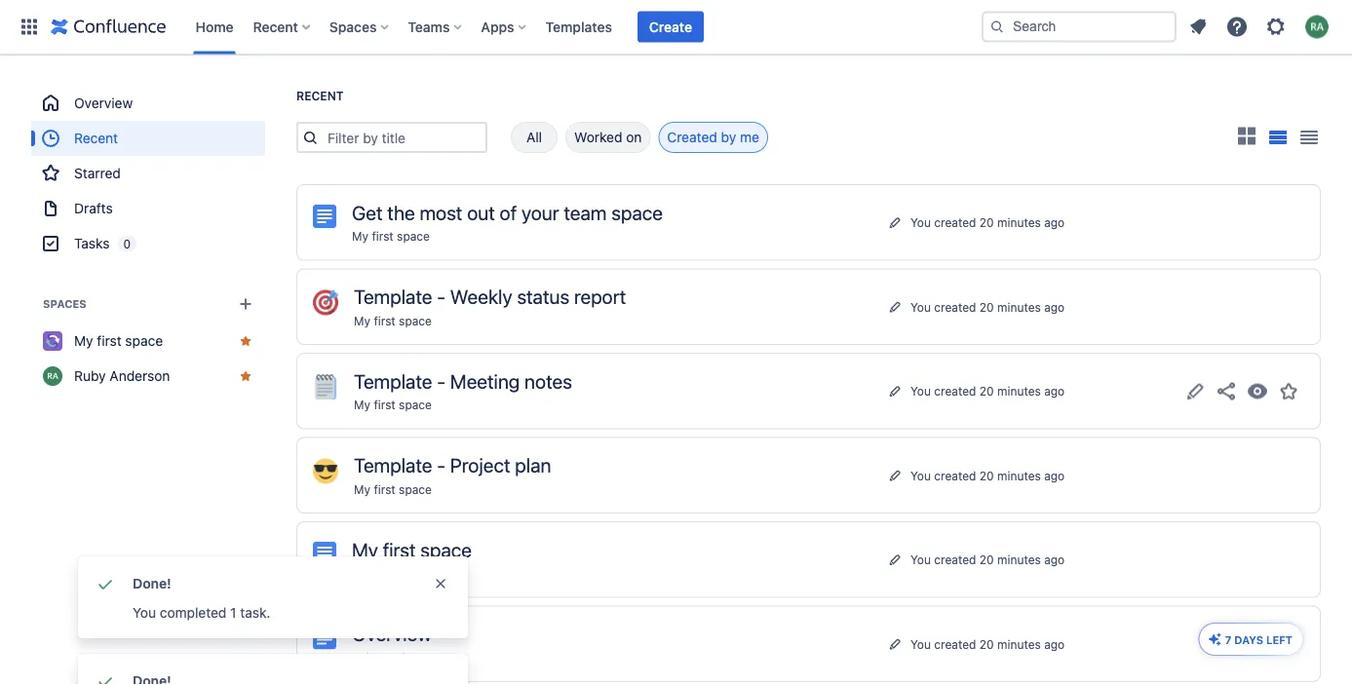 Task type: locate. For each thing, give the bounding box(es) containing it.
0 vertical spatial my first space
[[74, 333, 163, 349]]

edit image for overview
[[1183, 632, 1207, 656]]

edit image left premium icon
[[1183, 632, 1207, 656]]

template for template - weekly status report
[[354, 285, 432, 308]]

ruby anderson link
[[31, 359, 265, 394], [352, 651, 436, 665]]

3 - from the top
[[437, 454, 446, 477]]

my inside get the most out of your team space my first space
[[352, 230, 369, 243]]

created
[[934, 216, 976, 229], [934, 300, 976, 314], [934, 384, 976, 398], [934, 469, 976, 482], [934, 553, 976, 567], [934, 637, 976, 651]]

first inside template - project plan my first space
[[374, 483, 396, 496]]

7
[[1225, 634, 1232, 646]]

unwatch image
[[1246, 379, 1269, 403]]

1 created from the top
[[934, 216, 976, 229]]

5 minutes from the top
[[997, 553, 1041, 567]]

6 ago from the top
[[1044, 637, 1065, 651]]

0 vertical spatial anderson
[[110, 368, 170, 384]]

1 vertical spatial template
[[354, 369, 432, 392]]

space
[[611, 201, 663, 224], [397, 230, 430, 243], [399, 314, 432, 328], [125, 333, 163, 349], [399, 398, 432, 412], [399, 483, 432, 496], [420, 538, 472, 561]]

template
[[354, 285, 432, 308], [354, 369, 432, 392], [354, 454, 432, 477]]

ago
[[1044, 216, 1065, 229], [1044, 300, 1065, 314], [1044, 384, 1065, 398], [1044, 469, 1065, 482], [1044, 553, 1065, 567], [1044, 637, 1065, 651]]

overview inside overview ruby anderson
[[352, 622, 432, 645]]

1 vertical spatial ruby
[[352, 651, 380, 665]]

tab list
[[487, 122, 768, 153]]

1 vertical spatial overview
[[352, 622, 432, 645]]

anderson
[[110, 368, 170, 384], [383, 651, 436, 665]]

6 you created 20 minutes ago from the top
[[911, 637, 1065, 651]]

4 20 from the top
[[980, 469, 994, 482]]

1 horizontal spatial ruby anderson link
[[352, 651, 436, 665]]

0 vertical spatial ruby anderson link
[[31, 359, 265, 394]]

:dart: image
[[313, 290, 338, 315]]

Filter by title field
[[322, 124, 485, 151]]

worked on
[[574, 129, 642, 145]]

all
[[526, 129, 542, 145]]

2 you created 20 minutes ago from the top
[[911, 300, 1065, 314]]

you for template - weekly status report
[[911, 300, 931, 314]]

:dart: image
[[313, 290, 338, 315]]

0 vertical spatial overview
[[74, 95, 133, 111]]

edit image
[[1183, 379, 1207, 403], [1183, 632, 1207, 656]]

created for plan
[[934, 469, 976, 482]]

1 page image from the top
[[313, 542, 336, 565]]

page image for my first space
[[313, 542, 336, 565]]

1 horizontal spatial overview
[[352, 622, 432, 645]]

group
[[31, 86, 265, 261]]

- inside template - weekly status report my first space
[[437, 285, 446, 308]]

1 vertical spatial -
[[437, 369, 446, 392]]

spaces down tasks
[[43, 298, 87, 310]]

dismiss image
[[433, 576, 448, 592]]

star image for overview
[[1277, 632, 1300, 656]]

1 vertical spatial edit image
[[1183, 632, 1207, 656]]

5 created from the top
[[934, 553, 976, 567]]

0 vertical spatial star image
[[1277, 379, 1300, 403]]

completed
[[160, 605, 227, 621]]

minutes for notes
[[997, 384, 1041, 398]]

1 horizontal spatial spaces
[[329, 19, 377, 35]]

anderson inside overview ruby anderson
[[383, 651, 436, 665]]

my inside template - meeting notes my first space
[[354, 398, 370, 412]]

1 template from the top
[[354, 285, 432, 308]]

my first space link down "the"
[[352, 230, 430, 243]]

2 vertical spatial -
[[437, 454, 446, 477]]

you
[[911, 216, 931, 229], [911, 300, 931, 314], [911, 384, 931, 398], [911, 469, 931, 482], [911, 553, 931, 567], [133, 605, 156, 621], [911, 637, 931, 651]]

overview
[[74, 95, 133, 111], [352, 622, 432, 645]]

template left meeting
[[354, 369, 432, 392]]

star image right the unwatch icon
[[1277, 379, 1300, 403]]

:notepad_spiral: image
[[313, 374, 338, 400], [313, 374, 338, 400]]

template inside template - weekly status report my first space
[[354, 285, 432, 308]]

star image right days
[[1277, 632, 1300, 656]]

7 days left button
[[1200, 624, 1302, 655]]

get
[[352, 201, 383, 224]]

created for status
[[934, 300, 976, 314]]

3 20 from the top
[[980, 384, 994, 398]]

my first space up ruby anderson
[[74, 333, 163, 349]]

1 vertical spatial anderson
[[383, 651, 436, 665]]

0 horizontal spatial overview
[[74, 95, 133, 111]]

space up template - project plan my first space
[[399, 398, 432, 412]]

home link
[[190, 11, 239, 42]]

20 for out
[[980, 216, 994, 229]]

0 vertical spatial edit image
[[1183, 379, 1207, 403]]

- inside template - project plan my first space
[[437, 454, 446, 477]]

2 unstar this space image from the top
[[238, 368, 253, 384]]

unstar this space image
[[238, 333, 253, 349], [238, 368, 253, 384]]

created by me
[[667, 129, 759, 145]]

2 page image from the top
[[313, 626, 336, 650]]

recent up starred
[[74, 130, 118, 146]]

my first space link
[[352, 230, 430, 243], [354, 314, 432, 328], [31, 324, 265, 359], [354, 398, 432, 412], [354, 483, 432, 496]]

20
[[980, 216, 994, 229], [980, 300, 994, 314], [980, 384, 994, 398], [980, 469, 994, 482], [980, 553, 994, 567], [980, 637, 994, 651]]

1 horizontal spatial anderson
[[383, 651, 436, 665]]

2 minutes from the top
[[997, 300, 1041, 314]]

4 you created 20 minutes ago from the top
[[911, 469, 1065, 482]]

7 days left
[[1225, 634, 1293, 646]]

5 20 from the top
[[980, 553, 994, 567]]

1 ago from the top
[[1044, 216, 1065, 229]]

0 horizontal spatial ruby anderson link
[[31, 359, 265, 394]]

you created 20 minutes ago for status
[[911, 300, 1065, 314]]

recent
[[253, 19, 298, 35], [296, 89, 344, 103], [74, 130, 118, 146]]

0 vertical spatial ruby
[[74, 368, 106, 384]]

days
[[1234, 634, 1263, 646]]

1 minutes from the top
[[997, 216, 1041, 229]]

weekly
[[450, 285, 512, 308]]

0 horizontal spatial anderson
[[110, 368, 170, 384]]

my
[[352, 230, 369, 243], [354, 314, 370, 328], [74, 333, 93, 349], [354, 398, 370, 412], [354, 483, 370, 496], [352, 538, 378, 561]]

1
[[230, 605, 236, 621]]

banner
[[0, 0, 1352, 55]]

worked
[[574, 129, 622, 145]]

1 horizontal spatial my first space
[[352, 538, 472, 561]]

template right :dart: icon
[[354, 285, 432, 308]]

overview ruby anderson
[[352, 622, 436, 665]]

you created 20 minutes ago
[[911, 216, 1065, 229], [911, 300, 1065, 314], [911, 384, 1065, 398], [911, 469, 1065, 482], [911, 553, 1065, 567], [911, 637, 1065, 651]]

0 vertical spatial template
[[354, 285, 432, 308]]

- left project
[[437, 454, 446, 477]]

0 horizontal spatial spaces
[[43, 298, 87, 310]]

my first space link for get the most out of your team space
[[352, 230, 430, 243]]

report
[[574, 285, 626, 308]]

edit image left share icon
[[1183, 379, 1207, 403]]

your profile and preferences image
[[1305, 15, 1329, 39]]

0
[[123, 237, 131, 251]]

2 star image from the top
[[1277, 632, 1300, 656]]

star image
[[1277, 379, 1300, 403], [1277, 632, 1300, 656]]

my first space
[[74, 333, 163, 349], [352, 538, 472, 561]]

you for template - meeting notes
[[911, 384, 931, 398]]

1 edit image from the top
[[1183, 379, 1207, 403]]

3 you created 20 minutes ago from the top
[[911, 384, 1065, 398]]

template - project plan my first space
[[354, 454, 551, 496]]

2 ago from the top
[[1044, 300, 1065, 314]]

first
[[372, 230, 394, 243], [374, 314, 396, 328], [97, 333, 122, 349], [374, 398, 396, 412], [374, 483, 396, 496], [383, 538, 416, 561]]

tasks
[[74, 235, 110, 252]]

1 vertical spatial my first space
[[352, 538, 472, 561]]

page image down :sunglasses: icon
[[313, 542, 336, 565]]

notification icon image
[[1186, 15, 1210, 39]]

2 vertical spatial template
[[354, 454, 432, 477]]

- left meeting
[[437, 369, 446, 392]]

template for template - project plan
[[354, 454, 432, 477]]

help icon image
[[1225, 15, 1249, 39]]

template inside template - meeting notes my first space
[[354, 369, 432, 392]]

0 vertical spatial unstar this space image
[[238, 333, 253, 349]]

3 created from the top
[[934, 384, 976, 398]]

0 vertical spatial spaces
[[329, 19, 377, 35]]

template right :sunglasses: image
[[354, 454, 432, 477]]

1 vertical spatial spaces
[[43, 298, 87, 310]]

page image
[[313, 542, 336, 565], [313, 626, 336, 650]]

plan
[[515, 454, 551, 477]]

page image left overview ruby anderson
[[313, 626, 336, 650]]

ruby
[[74, 368, 106, 384], [352, 651, 380, 665]]

space down "the"
[[397, 230, 430, 243]]

recent right home
[[253, 19, 298, 35]]

global element
[[12, 0, 978, 54]]

1 unstar this space image from the top
[[238, 333, 253, 349]]

3 ago from the top
[[1044, 384, 1065, 398]]

recent down recent popup button
[[296, 89, 344, 103]]

1 - from the top
[[437, 285, 446, 308]]

minutes for out
[[997, 216, 1041, 229]]

minutes for status
[[997, 300, 1041, 314]]

edit image for template - meeting notes
[[1183, 379, 1207, 403]]

2 20 from the top
[[980, 300, 994, 314]]

2 template from the top
[[354, 369, 432, 392]]

overview link
[[31, 86, 265, 121]]

you created 20 minutes ago for notes
[[911, 384, 1065, 398]]

banner containing home
[[0, 0, 1352, 55]]

2 - from the top
[[437, 369, 446, 392]]

4 ago from the top
[[1044, 469, 1065, 482]]

first inside template - weekly status report my first space
[[374, 314, 396, 328]]

starred link
[[31, 156, 265, 191]]

minutes for plan
[[997, 469, 1041, 482]]

2 edit image from the top
[[1183, 632, 1207, 656]]

tab list containing all
[[487, 122, 768, 153]]

you for get the most out of your team space
[[911, 216, 931, 229]]

0 vertical spatial page image
[[313, 542, 336, 565]]

of
[[500, 201, 517, 224]]

ago for notes
[[1044, 384, 1065, 398]]

my first space link up ruby anderson
[[31, 324, 265, 359]]

my first space link up template - project plan my first space
[[354, 398, 432, 412]]

confluence image
[[51, 15, 166, 39], [51, 15, 166, 39]]

4 minutes from the top
[[997, 469, 1041, 482]]

first inside template - meeting notes my first space
[[374, 398, 396, 412]]

meeting
[[450, 369, 520, 392]]

1 vertical spatial unstar this space image
[[238, 368, 253, 384]]

spaces button
[[323, 11, 396, 42]]

- inside template - meeting notes my first space
[[437, 369, 446, 392]]

my first space link right :sunglasses: image
[[354, 483, 432, 496]]

minutes
[[997, 216, 1041, 229], [997, 300, 1041, 314], [997, 384, 1041, 398], [997, 469, 1041, 482], [997, 553, 1041, 567], [997, 637, 1041, 651]]

ago for out
[[1044, 216, 1065, 229]]

-
[[437, 285, 446, 308], [437, 369, 446, 392], [437, 454, 446, 477]]

space right :sunglasses: icon
[[399, 483, 432, 496]]

1 vertical spatial star image
[[1277, 632, 1300, 656]]

3 minutes from the top
[[997, 384, 1041, 398]]

6 20 from the top
[[980, 637, 994, 651]]

overview for overview ruby anderson
[[352, 622, 432, 645]]

1 star image from the top
[[1277, 379, 1300, 403]]

home
[[195, 19, 234, 35]]

my inside template - weekly status report my first space
[[354, 314, 370, 328]]

0 horizontal spatial ruby
[[74, 368, 106, 384]]

0 vertical spatial recent
[[253, 19, 298, 35]]

1 vertical spatial page image
[[313, 626, 336, 650]]

most
[[420, 201, 462, 224]]

you for template - project plan
[[911, 469, 931, 482]]

- left weekly
[[437, 285, 446, 308]]

1 20 from the top
[[980, 216, 994, 229]]

0 horizontal spatial my first space
[[74, 333, 163, 349]]

my first space link right :dart: image
[[354, 314, 432, 328]]

created for notes
[[934, 384, 976, 398]]

1 you created 20 minutes ago from the top
[[911, 216, 1065, 229]]

template inside template - project plan my first space
[[354, 454, 432, 477]]

0 vertical spatial -
[[437, 285, 446, 308]]

1 horizontal spatial ruby
[[352, 651, 380, 665]]

3 template from the top
[[354, 454, 432, 477]]

team
[[564, 201, 607, 224]]

by
[[721, 129, 736, 145]]

2 created from the top
[[934, 300, 976, 314]]

templates
[[545, 19, 612, 35]]

4 created from the top
[[934, 469, 976, 482]]

my first space up the dismiss image
[[352, 538, 472, 561]]

you for my first space
[[911, 553, 931, 567]]

spaces right recent popup button
[[329, 19, 377, 35]]

you completed 1 task.
[[133, 605, 270, 621]]

:sunglasses: image
[[313, 459, 338, 484]]

spaces
[[329, 19, 377, 35], [43, 298, 87, 310]]

space up ruby anderson
[[125, 333, 163, 349]]

create a space image
[[234, 292, 257, 316]]

space up template - meeting notes my first space
[[399, 314, 432, 328]]

create link
[[637, 11, 704, 42]]



Task type: describe. For each thing, give the bounding box(es) containing it.
1 vertical spatial recent
[[296, 89, 344, 103]]

6 minutes from the top
[[997, 637, 1041, 651]]

created for out
[[934, 216, 976, 229]]

my first space link for template - project plan
[[354, 483, 432, 496]]

get the most out of your team space my first space
[[352, 201, 663, 243]]

project
[[450, 454, 510, 477]]

teams
[[408, 19, 450, 35]]

status
[[517, 285, 569, 308]]

templates link
[[540, 11, 618, 42]]

worked on button
[[565, 122, 651, 153]]

apps
[[481, 19, 514, 35]]

your
[[522, 201, 559, 224]]

- for weekly
[[437, 285, 446, 308]]

you for overview
[[911, 637, 931, 651]]

20 for plan
[[980, 469, 994, 482]]

list image
[[1269, 130, 1287, 144]]

Search field
[[982, 11, 1177, 42]]

template for template - meeting notes
[[354, 369, 432, 392]]

ruby inside overview ruby anderson
[[352, 651, 380, 665]]

teams button
[[402, 11, 469, 42]]

success image
[[94, 572, 117, 596]]

my first space link for template - meeting notes
[[354, 398, 432, 412]]

my inside template - project plan my first space
[[354, 483, 370, 496]]

starred
[[74, 165, 121, 181]]

notes
[[525, 369, 572, 392]]

1 vertical spatial ruby anderson link
[[352, 651, 436, 665]]

all button
[[511, 122, 558, 153]]

spaces inside spaces popup button
[[329, 19, 377, 35]]

space inside template - meeting notes my first space
[[399, 398, 432, 412]]

20 for notes
[[980, 384, 994, 398]]

done!
[[133, 576, 171, 592]]

the
[[387, 201, 415, 224]]

6 created from the top
[[934, 637, 976, 651]]

recent button
[[247, 11, 318, 42]]

template - meeting notes my first space
[[354, 369, 572, 412]]

recent link
[[31, 121, 265, 156]]

space inside template - project plan my first space
[[399, 483, 432, 496]]

page image for overview
[[313, 626, 336, 650]]

:sunglasses: image
[[313, 459, 338, 484]]

drafts link
[[31, 191, 265, 226]]

drafts
[[74, 200, 113, 216]]

task.
[[240, 605, 270, 621]]

created
[[667, 129, 717, 145]]

space inside template - weekly status report my first space
[[399, 314, 432, 328]]

success image
[[94, 670, 117, 685]]

appswitcher icon image
[[18, 15, 41, 39]]

left
[[1266, 634, 1293, 646]]

2 vertical spatial recent
[[74, 130, 118, 146]]

- for meeting
[[437, 369, 446, 392]]

premium icon image
[[1208, 632, 1223, 647]]

cards image
[[1235, 124, 1259, 148]]

template - weekly status report my first space
[[354, 285, 626, 328]]

search image
[[989, 19, 1005, 35]]

me
[[740, 129, 759, 145]]

compact list image
[[1298, 126, 1321, 149]]

on
[[626, 129, 642, 145]]

ruby anderson
[[74, 368, 170, 384]]

5 you created 20 minutes ago from the top
[[911, 553, 1065, 567]]

created by me button
[[658, 122, 768, 153]]

ago for status
[[1044, 300, 1065, 314]]

- for project
[[437, 454, 446, 477]]

unstar this space image for my first space
[[238, 333, 253, 349]]

group containing overview
[[31, 86, 265, 261]]

space right the team
[[611, 201, 663, 224]]

recent inside popup button
[[253, 19, 298, 35]]

my first space link for template - weekly status report
[[354, 314, 432, 328]]

you created 20 minutes ago for out
[[911, 216, 1065, 229]]

share image
[[1215, 379, 1238, 403]]

you created 20 minutes ago for plan
[[911, 469, 1065, 482]]

unstar this space image for ruby anderson
[[238, 368, 253, 384]]

apps button
[[475, 11, 534, 42]]

space up the dismiss image
[[420, 538, 472, 561]]

ago for plan
[[1044, 469, 1065, 482]]

overview for overview
[[74, 95, 133, 111]]

out
[[467, 201, 495, 224]]

20 for status
[[980, 300, 994, 314]]

first inside get the most out of your team space my first space
[[372, 230, 394, 243]]

page image
[[313, 205, 336, 228]]

star image for template - meeting notes
[[1277, 379, 1300, 403]]

settings icon image
[[1264, 15, 1288, 39]]

create
[[649, 19, 692, 35]]

5 ago from the top
[[1044, 553, 1065, 567]]



Task type: vqa. For each thing, say whether or not it's contained in the screenshot.
template - weekly status report my first space
yes



